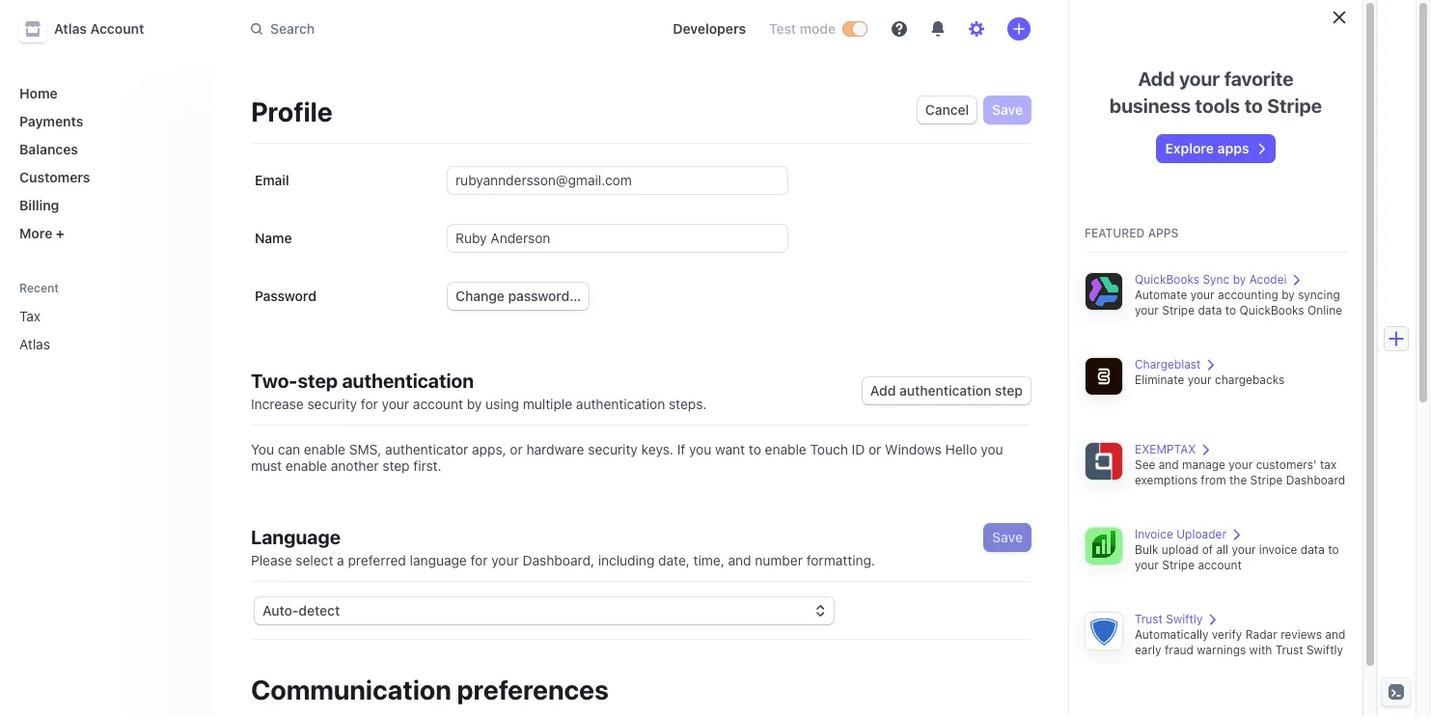 Task type: locate. For each thing, give the bounding box(es) containing it.
security right increase
[[307, 396, 357, 412]]

trust swiftly image
[[1085, 612, 1124, 651]]

tax
[[19, 308, 41, 324]]

1 vertical spatial add
[[871, 382, 896, 399]]

None text field
[[448, 225, 788, 252]]

or right apps,
[[510, 441, 523, 458]]

0 vertical spatial trust
[[1135, 612, 1163, 626]]

0 horizontal spatial for
[[361, 396, 378, 412]]

1 horizontal spatial you
[[981, 441, 1004, 458]]

trust
[[1135, 612, 1163, 626], [1276, 643, 1304, 657]]

language please select a preferred language for your dashboard, including date, time, and number formatting.
[[251, 526, 875, 569]]

0 horizontal spatial account
[[413, 396, 463, 412]]

enable
[[304, 441, 346, 458], [765, 441, 807, 458], [286, 458, 327, 474]]

your left dashboard,
[[492, 552, 519, 569]]

by
[[1233, 272, 1246, 287], [1282, 288, 1295, 302], [467, 396, 482, 412]]

trust down reviews on the right
[[1276, 643, 1304, 657]]

account
[[413, 396, 463, 412], [1198, 558, 1242, 572]]

1 horizontal spatial quickbooks
[[1240, 303, 1305, 318]]

warnings
[[1197, 643, 1246, 657]]

explore apps
[[1166, 140, 1250, 156]]

0 horizontal spatial security
[[307, 396, 357, 412]]

add up windows
[[871, 382, 896, 399]]

0 vertical spatial add
[[1138, 68, 1175, 90]]

stripe down customers'
[[1251, 473, 1283, 487]]

verify
[[1212, 627, 1243, 642]]

data down quickbooks sync by acodei
[[1198, 303, 1222, 318]]

0 horizontal spatial quickbooks
[[1135, 272, 1200, 287]]

0 horizontal spatial atlas
[[19, 336, 50, 352]]

billing link
[[12, 189, 197, 221]]

stripe inside automate your accounting by syncing your stripe data to quickbooks online
[[1162, 303, 1195, 318]]

1 save from the top
[[992, 101, 1023, 118]]

1 horizontal spatial trust
[[1276, 643, 1304, 657]]

online
[[1308, 303, 1343, 318]]

see and manage your customers' tax exemptions from the stripe dashboard
[[1135, 458, 1346, 487]]

eliminate your chargebacks
[[1135, 373, 1285, 387]]

and right reviews on the right
[[1326, 627, 1346, 642]]

1 you from the left
[[689, 441, 712, 458]]

sms,
[[349, 441, 382, 458]]

chargebacks
[[1215, 373, 1285, 387]]

save
[[992, 101, 1023, 118], [992, 529, 1023, 545]]

atlas link
[[12, 328, 170, 360]]

0 vertical spatial data
[[1198, 303, 1222, 318]]

1 vertical spatial save button
[[985, 524, 1031, 552]]

0 vertical spatial and
[[1159, 458, 1179, 472]]

Search search field
[[239, 11, 642, 47]]

1 horizontal spatial by
[[1233, 272, 1246, 287]]

quickbooks down accounting
[[1240, 303, 1305, 318]]

add authentication step
[[871, 382, 1023, 399]]

data right 'invoice'
[[1301, 542, 1325, 557]]

test
[[769, 20, 796, 37]]

2 or from the left
[[869, 441, 882, 458]]

more
[[19, 225, 52, 241]]

security inside two-step authentication increase security for your account by using multiple authentication steps.
[[307, 396, 357, 412]]

1 horizontal spatial data
[[1301, 542, 1325, 557]]

to inside 'you can enable sms, authenticator apps, or hardware security keys. if you want to enable touch id or windows hello you must enable another step first.'
[[749, 441, 761, 458]]

customers link
[[12, 161, 197, 193]]

0 vertical spatial save
[[992, 101, 1023, 118]]

Search text field
[[239, 11, 642, 47]]

tax
[[1320, 458, 1337, 472]]

1 vertical spatial quickbooks
[[1240, 303, 1305, 318]]

0 horizontal spatial data
[[1198, 303, 1222, 318]]

steps.
[[669, 396, 707, 412]]

help image
[[892, 21, 907, 37]]

atlas inside recent element
[[19, 336, 50, 352]]

test mode
[[769, 20, 836, 37]]

uploader
[[1177, 527, 1227, 541]]

and right time,
[[728, 552, 752, 569]]

select
[[296, 552, 333, 569]]

hello
[[946, 441, 977, 458]]

atlas left the 'account'
[[54, 20, 87, 37]]

0 horizontal spatial authentication
[[342, 370, 474, 392]]

all
[[1217, 542, 1229, 557]]

2 vertical spatial by
[[467, 396, 482, 412]]

enable right can
[[304, 441, 346, 458]]

0 vertical spatial atlas
[[54, 20, 87, 37]]

0 vertical spatial quickbooks
[[1135, 272, 1200, 287]]

security left the keys.
[[588, 441, 638, 458]]

1 vertical spatial trust
[[1276, 643, 1304, 657]]

language
[[410, 552, 467, 569]]

you right hello
[[981, 441, 1004, 458]]

0 horizontal spatial and
[[728, 552, 752, 569]]

enable right must
[[286, 458, 327, 474]]

by down acodei
[[1282, 288, 1295, 302]]

account up authenticator
[[413, 396, 463, 412]]

1 vertical spatial swiftly
[[1307, 643, 1344, 657]]

cancel button
[[918, 97, 977, 124]]

balances link
[[12, 133, 197, 165]]

to
[[1245, 95, 1263, 117], [1226, 303, 1237, 318], [749, 441, 761, 458], [1328, 542, 1339, 557]]

1 horizontal spatial or
[[869, 441, 882, 458]]

atlas for atlas
[[19, 336, 50, 352]]

number
[[755, 552, 803, 569]]

0 vertical spatial save button
[[985, 97, 1031, 124]]

favorite
[[1224, 68, 1294, 90]]

0 vertical spatial account
[[413, 396, 463, 412]]

your up authenticator
[[382, 396, 409, 412]]

keys.
[[642, 441, 674, 458]]

invoice
[[1259, 542, 1298, 557]]

to right want
[[749, 441, 761, 458]]

account down all
[[1198, 558, 1242, 572]]

authentication inside 'add authentication step' popup button
[[900, 382, 992, 399]]

by up accounting
[[1233, 272, 1246, 287]]

apps
[[1148, 226, 1179, 240]]

2 horizontal spatial by
[[1282, 288, 1295, 302]]

and up exemptions in the bottom right of the page
[[1159, 458, 1179, 472]]

0 vertical spatial for
[[361, 396, 378, 412]]

stripe down favorite
[[1268, 95, 1323, 117]]

enable left touch
[[765, 441, 807, 458]]

to down favorite
[[1245, 95, 1263, 117]]

trust swiftly
[[1135, 612, 1203, 626]]

stripe inside add your favorite business tools to stripe
[[1268, 95, 1323, 117]]

security
[[307, 396, 357, 412], [588, 441, 638, 458]]

1 horizontal spatial account
[[1198, 558, 1242, 572]]

1 vertical spatial and
[[728, 552, 752, 569]]

step inside popup button
[[995, 382, 1023, 399]]

to down accounting
[[1226, 303, 1237, 318]]

formatting.
[[807, 552, 875, 569]]

your inside language please select a preferred language for your dashboard, including date, time, and number formatting.
[[492, 552, 519, 569]]

2 vertical spatial and
[[1326, 627, 1346, 642]]

home
[[19, 85, 58, 101]]

more +
[[19, 225, 65, 241]]

payments
[[19, 113, 83, 129]]

upload
[[1162, 542, 1199, 557]]

radar
[[1246, 627, 1278, 642]]

add for your
[[1138, 68, 1175, 90]]

1 horizontal spatial and
[[1159, 458, 1179, 472]]

atlas down tax
[[19, 336, 50, 352]]

1 vertical spatial account
[[1198, 558, 1242, 572]]

2 horizontal spatial step
[[995, 382, 1023, 399]]

0 horizontal spatial step
[[298, 370, 338, 392]]

sync
[[1203, 272, 1230, 287]]

invoice uploader image
[[1085, 527, 1124, 566]]

1 vertical spatial atlas
[[19, 336, 50, 352]]

id
[[852, 441, 865, 458]]

change
[[456, 288, 505, 304]]

your down the chargeblast
[[1188, 373, 1212, 387]]

None email field
[[448, 167, 788, 194]]

1 horizontal spatial security
[[588, 441, 638, 458]]

1 horizontal spatial swiftly
[[1307, 643, 1344, 657]]

by left the using
[[467, 396, 482, 412]]

0 horizontal spatial you
[[689, 441, 712, 458]]

your down bulk
[[1135, 558, 1159, 572]]

1 vertical spatial for
[[471, 552, 488, 569]]

atlas inside button
[[54, 20, 87, 37]]

stripe down automate
[[1162, 303, 1195, 318]]

swiftly inside automatically verify radar reviews and early fraud warnings with trust swiftly
[[1307, 643, 1344, 657]]

add inside add your favorite business tools to stripe
[[1138, 68, 1175, 90]]

authentication up hello
[[900, 382, 992, 399]]

your up the
[[1229, 458, 1253, 472]]

stripe down upload
[[1162, 558, 1195, 572]]

customers
[[19, 169, 90, 185]]

0 horizontal spatial add
[[871, 382, 896, 399]]

quickbooks
[[1135, 272, 1200, 287], [1240, 303, 1305, 318]]

0 vertical spatial security
[[307, 396, 357, 412]]

you can enable sms, authenticator apps, or hardware security keys. if you want to enable touch id or windows hello you must enable another step first.
[[251, 441, 1004, 474]]

1 horizontal spatial step
[[383, 458, 410, 474]]

atlas
[[54, 20, 87, 37], [19, 336, 50, 352]]

1 horizontal spatial add
[[1138, 68, 1175, 90]]

step inside two-step authentication increase security for your account by using multiple authentication steps.
[[298, 370, 338, 392]]

authentication up authenticator
[[342, 370, 474, 392]]

add inside popup button
[[871, 382, 896, 399]]

add up business
[[1138, 68, 1175, 90]]

dashboard,
[[523, 552, 595, 569]]

1 horizontal spatial atlas
[[54, 20, 87, 37]]

multiple
[[523, 396, 573, 412]]

you right if
[[689, 441, 712, 458]]

1 save button from the top
[[985, 97, 1031, 124]]

1 vertical spatial save
[[992, 529, 1023, 545]]

1 horizontal spatial for
[[471, 552, 488, 569]]

by inside two-step authentication increase security for your account by using multiple authentication steps.
[[467, 396, 482, 412]]

0 horizontal spatial or
[[510, 441, 523, 458]]

2 you from the left
[[981, 441, 1004, 458]]

step up increase
[[298, 370, 338, 392]]

step left chargeblast icon
[[995, 382, 1023, 399]]

step left first.
[[383, 458, 410, 474]]

using
[[486, 396, 519, 412]]

explore apps link
[[1158, 135, 1275, 162]]

authentication
[[342, 370, 474, 392], [900, 382, 992, 399], [576, 396, 665, 412]]

2 save button from the top
[[985, 524, 1031, 552]]

1 vertical spatial security
[[588, 441, 638, 458]]

0 horizontal spatial swiftly
[[1166, 612, 1203, 626]]

password
[[255, 288, 316, 304]]

to inside automate your accounting by syncing your stripe data to quickbooks online
[[1226, 303, 1237, 318]]

invoice
[[1135, 527, 1174, 541]]

and inside automatically verify radar reviews and early fraud warnings with trust swiftly
[[1326, 627, 1346, 642]]

your down automate
[[1135, 303, 1159, 318]]

your up tools
[[1179, 68, 1220, 90]]

quickbooks up automate
[[1135, 272, 1200, 287]]

your
[[1179, 68, 1220, 90], [1191, 288, 1215, 302], [1135, 303, 1159, 318], [1188, 373, 1212, 387], [382, 396, 409, 412], [1229, 458, 1253, 472], [1232, 542, 1256, 557], [492, 552, 519, 569], [1135, 558, 1159, 572]]

or right id
[[869, 441, 882, 458]]

for inside language please select a preferred language for your dashboard, including date, time, and number formatting.
[[471, 552, 488, 569]]

windows
[[885, 441, 942, 458]]

customers'
[[1256, 458, 1317, 472]]

for up the sms, at the bottom left of page
[[361, 396, 378, 412]]

0 horizontal spatial trust
[[1135, 612, 1163, 626]]

swiftly down reviews on the right
[[1307, 643, 1344, 657]]

to inside bulk upload of all your invoice data to your stripe account
[[1328, 542, 1339, 557]]

change password… button
[[448, 283, 589, 310]]

2 horizontal spatial authentication
[[900, 382, 992, 399]]

trust up automatically
[[1135, 612, 1163, 626]]

1 vertical spatial data
[[1301, 542, 1325, 557]]

stripe
[[1268, 95, 1323, 117], [1162, 303, 1195, 318], [1251, 473, 1283, 487], [1162, 558, 1195, 572]]

to right 'invoice'
[[1328, 542, 1339, 557]]

swiftly
[[1166, 612, 1203, 626], [1307, 643, 1344, 657]]

authentication up 'you can enable sms, authenticator apps, or hardware security keys. if you want to enable touch id or windows hello you must enable another step first.'
[[576, 396, 665, 412]]

1 vertical spatial by
[[1282, 288, 1295, 302]]

swiftly up automatically
[[1166, 612, 1203, 626]]

data inside automate your accounting by syncing your stripe data to quickbooks online
[[1198, 303, 1222, 318]]

atlas account
[[54, 20, 144, 37]]

0 horizontal spatial by
[[467, 396, 482, 412]]

atlas for atlas account
[[54, 20, 87, 37]]

for right language at the bottom
[[471, 552, 488, 569]]

2 horizontal spatial and
[[1326, 627, 1346, 642]]

1 horizontal spatial authentication
[[576, 396, 665, 412]]

syncing
[[1298, 288, 1341, 302]]

and
[[1159, 458, 1179, 472], [728, 552, 752, 569], [1326, 627, 1346, 642]]



Task type: describe. For each thing, give the bounding box(es) containing it.
automate
[[1135, 288, 1188, 302]]

first.
[[413, 458, 442, 474]]

eliminate
[[1135, 373, 1185, 387]]

including
[[598, 552, 655, 569]]

step inside 'you can enable sms, authenticator apps, or hardware security keys. if you want to enable touch id or windows hello you must enable another step first.'
[[383, 458, 410, 474]]

apps
[[1218, 140, 1250, 156]]

home link
[[12, 77, 197, 109]]

account inside two-step authentication increase security for your account by using multiple authentication steps.
[[413, 396, 463, 412]]

billing
[[19, 197, 59, 213]]

for inside two-step authentication increase security for your account by using multiple authentication steps.
[[361, 396, 378, 412]]

settings image
[[969, 21, 985, 37]]

featured
[[1085, 226, 1145, 240]]

preferences
[[457, 674, 609, 706]]

you
[[251, 441, 274, 458]]

your right all
[[1232, 542, 1256, 557]]

featured apps
[[1085, 226, 1179, 240]]

a
[[337, 552, 344, 569]]

name
[[255, 230, 292, 246]]

must
[[251, 458, 282, 474]]

automatically verify radar reviews and early fraud warnings with trust swiftly
[[1135, 627, 1346, 657]]

your down quickbooks sync by acodei
[[1191, 288, 1215, 302]]

early
[[1135, 643, 1162, 657]]

your inside two-step authentication increase security for your account by using multiple authentication steps.
[[382, 396, 409, 412]]

see
[[1135, 458, 1156, 472]]

of
[[1202, 542, 1213, 557]]

another
[[331, 458, 379, 474]]

with
[[1250, 643, 1272, 657]]

the
[[1230, 473, 1247, 487]]

apps,
[[472, 441, 506, 458]]

exemptax
[[1135, 442, 1196, 457]]

automate your accounting by syncing your stripe data to quickbooks online
[[1135, 288, 1343, 318]]

recent element
[[0, 300, 212, 360]]

account inside bulk upload of all your invoice data to your stripe account
[[1198, 558, 1242, 572]]

chargeblast image
[[1085, 357, 1124, 396]]

and inside language please select a preferred language for your dashboard, including date, time, and number formatting.
[[728, 552, 752, 569]]

chargeblast
[[1135, 357, 1201, 372]]

detect
[[299, 602, 340, 619]]

0 vertical spatial by
[[1233, 272, 1246, 287]]

dashboard
[[1286, 473, 1346, 487]]

auto-detect
[[263, 602, 340, 619]]

payments link
[[12, 105, 197, 137]]

to inside add your favorite business tools to stripe
[[1245, 95, 1263, 117]]

and inside see and manage your customers' tax exemptions from the stripe dashboard
[[1159, 458, 1179, 472]]

+
[[56, 225, 65, 241]]

invoice uploader
[[1135, 527, 1227, 541]]

authenticator
[[385, 441, 468, 458]]

by inside automate your accounting by syncing your stripe data to quickbooks online
[[1282, 288, 1295, 302]]

add for authentication
[[871, 382, 896, 399]]

exemptions
[[1135, 473, 1198, 487]]

bulk upload of all your invoice data to your stripe account
[[1135, 542, 1339, 572]]

profile
[[251, 96, 333, 127]]

explore
[[1166, 140, 1214, 156]]

atlas account button
[[19, 15, 164, 42]]

recent
[[19, 281, 59, 295]]

acodei
[[1250, 272, 1287, 287]]

preferred
[[348, 552, 406, 569]]

quickbooks sync by acodei image
[[1085, 272, 1124, 311]]

hardware
[[527, 441, 584, 458]]

add your favorite business tools to stripe
[[1110, 68, 1323, 117]]

core navigation links element
[[12, 77, 197, 249]]

pin to navigation image
[[180, 308, 195, 324]]

two-
[[251, 370, 298, 392]]

your inside see and manage your customers' tax exemptions from the stripe dashboard
[[1229, 458, 1253, 472]]

auto-
[[263, 602, 299, 619]]

2 save from the top
[[992, 529, 1023, 545]]

stripe inside bulk upload of all your invoice data to your stripe account
[[1162, 558, 1195, 572]]

security inside 'you can enable sms, authenticator apps, or hardware security keys. if you want to enable touch id or windows hello you must enable another step first.'
[[588, 441, 638, 458]]

communication
[[251, 674, 452, 706]]

accounting
[[1218, 288, 1279, 302]]

cancel
[[925, 101, 969, 118]]

data inside bulk upload of all your invoice data to your stripe account
[[1301, 542, 1325, 557]]

developers link
[[665, 14, 754, 44]]

business
[[1110, 95, 1191, 117]]

exemptax image
[[1085, 442, 1124, 481]]

quickbooks inside automate your accounting by syncing your stripe data to quickbooks online
[[1240, 303, 1305, 318]]

balances
[[19, 141, 78, 157]]

quickbooks sync by acodei
[[1135, 272, 1287, 287]]

two-step authentication increase security for your account by using multiple authentication steps.
[[251, 370, 707, 412]]

add authentication step button
[[863, 377, 1031, 404]]

your inside add your favorite business tools to stripe
[[1179, 68, 1220, 90]]

date,
[[658, 552, 690, 569]]

communication preferences
[[251, 674, 609, 706]]

from
[[1201, 473, 1226, 487]]

can
[[278, 441, 300, 458]]

1 or from the left
[[510, 441, 523, 458]]

tax link
[[12, 300, 170, 332]]

auto-detect button
[[255, 597, 834, 625]]

if
[[677, 441, 686, 458]]

please
[[251, 552, 292, 569]]

pin to navigation image
[[180, 336, 195, 352]]

language
[[251, 526, 341, 548]]

0 vertical spatial swiftly
[[1166, 612, 1203, 626]]

time,
[[694, 552, 725, 569]]

recent navigation links element
[[0, 272, 212, 360]]

trust inside automatically verify radar reviews and early fraud warnings with trust swiftly
[[1276, 643, 1304, 657]]

automatically
[[1135, 627, 1209, 642]]

stripe inside see and manage your customers' tax exemptions from the stripe dashboard
[[1251, 473, 1283, 487]]



Task type: vqa. For each thing, say whether or not it's contained in the screenshot.
top started
no



